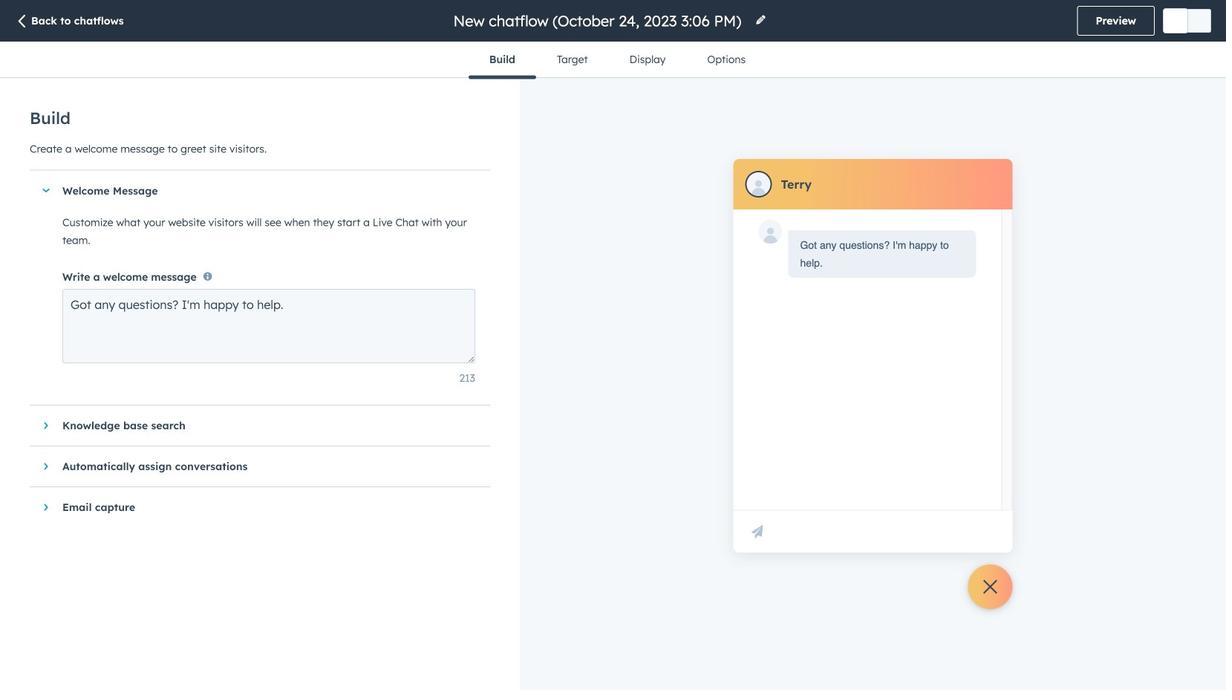 Task type: locate. For each thing, give the bounding box(es) containing it.
None text field
[[62, 289, 476, 363]]

caret image
[[44, 421, 48, 430]]

caret image
[[42, 189, 51, 192], [44, 462, 48, 471], [44, 503, 48, 512]]

1 vertical spatial caret image
[[44, 462, 48, 471]]

None field
[[452, 11, 746, 31]]

agent says: got any questions? i'm happy to help. element
[[801, 236, 965, 272]]

navigation
[[469, 42, 767, 79]]



Task type: vqa. For each thing, say whether or not it's contained in the screenshot.
caret image
yes



Task type: describe. For each thing, give the bounding box(es) containing it.
2 vertical spatial caret image
[[44, 503, 48, 512]]

0 vertical spatial caret image
[[42, 189, 51, 192]]



